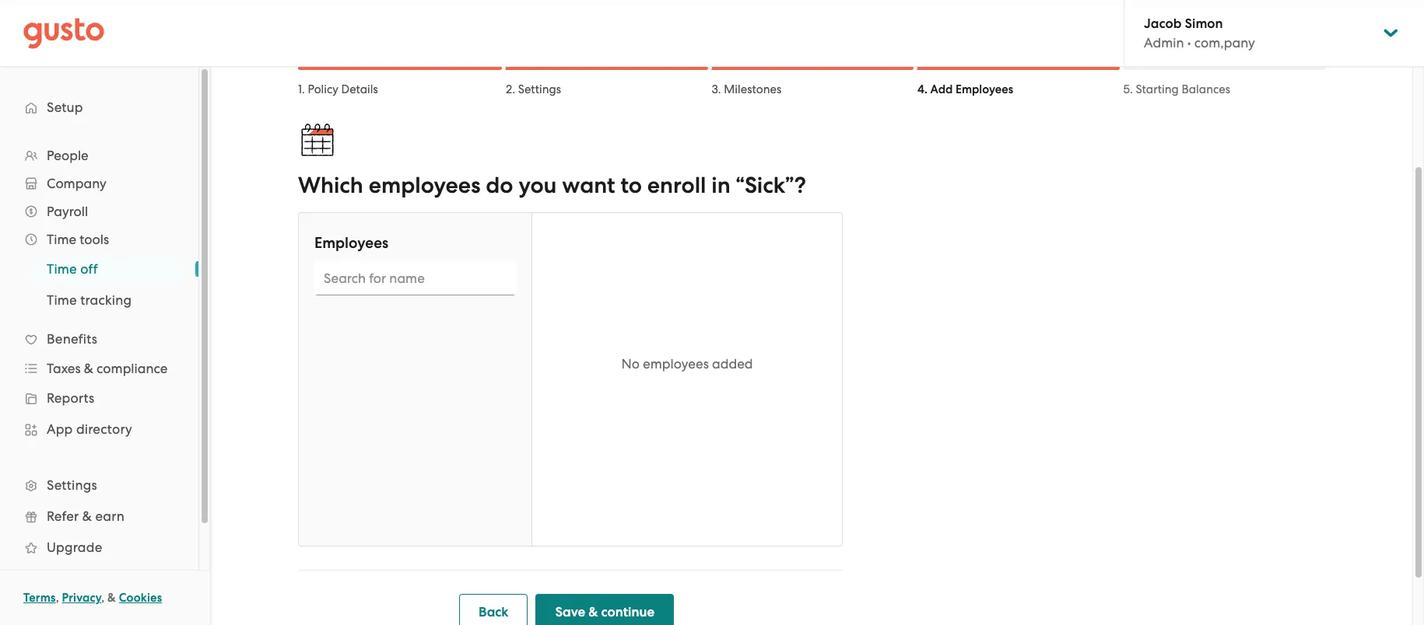 Task type: describe. For each thing, give the bounding box(es) containing it.
list containing time off
[[0, 254, 199, 316]]

no
[[622, 357, 640, 372]]

milestones
[[724, 83, 782, 97]]

cookies button
[[119, 589, 162, 608]]

& for taxes
[[84, 361, 93, 377]]

tools
[[80, 232, 109, 248]]

tracking
[[80, 293, 132, 308]]

time tools button
[[16, 226, 183, 254]]

which
[[298, 172, 363, 199]]

continue
[[601, 605, 655, 621]]

back button
[[459, 595, 528, 626]]

app directory link
[[16, 416, 183, 444]]

time for time off
[[47, 262, 77, 277]]

earn
[[95, 509, 125, 525]]

refer & earn
[[47, 509, 125, 525]]

& left 'cookies' button
[[107, 592, 116, 606]]

refer & earn link
[[16, 503, 183, 531]]

to
[[621, 172, 642, 199]]

people button
[[16, 142, 183, 170]]

add
[[931, 83, 953, 97]]

list containing people
[[0, 142, 199, 595]]

back
[[479, 605, 509, 621]]

admin
[[1144, 35, 1185, 51]]

time for time tracking
[[47, 293, 77, 308]]

starting balances
[[1136, 83, 1231, 97]]

settings link
[[16, 472, 183, 500]]

add employees
[[931, 83, 1014, 97]]

time for time tools
[[47, 232, 76, 248]]

company button
[[16, 170, 183, 198]]

which employees do you want to enroll in " sick "?
[[298, 172, 806, 199]]

upgrade link
[[16, 534, 183, 562]]

simon
[[1185, 16, 1224, 32]]

setup
[[47, 100, 83, 115]]

do
[[486, 172, 514, 199]]

upgrade
[[47, 540, 102, 556]]

directory
[[76, 422, 132, 438]]

•
[[1188, 35, 1192, 51]]

reports
[[47, 391, 95, 406]]

terms , privacy , & cookies
[[23, 592, 162, 606]]

0 vertical spatial settings
[[518, 83, 561, 97]]

employees for which
[[369, 172, 481, 199]]

save & continue
[[555, 605, 655, 621]]

save & continue button
[[536, 595, 674, 626]]

& for refer
[[82, 509, 92, 525]]



Task type: vqa. For each thing, say whether or not it's contained in the screenshot.
, to the right
yes



Task type: locate. For each thing, give the bounding box(es) containing it.
&
[[84, 361, 93, 377], [82, 509, 92, 525], [107, 592, 116, 606], [589, 605, 598, 621]]

time off link
[[28, 255, 183, 283]]

1 horizontal spatial settings
[[518, 83, 561, 97]]

gusto navigation element
[[0, 67, 199, 620]]

com,pany
[[1195, 35, 1256, 51]]

terms link
[[23, 592, 56, 606]]

taxes & compliance
[[47, 361, 168, 377]]

1 horizontal spatial employees
[[643, 357, 709, 372]]

"?
[[786, 172, 806, 199]]

balances
[[1182, 83, 1231, 97]]

taxes
[[47, 361, 81, 377]]

people
[[47, 148, 89, 163]]

reports link
[[16, 385, 183, 413]]

benefits link
[[16, 325, 183, 353]]

employees
[[956, 83, 1014, 97], [315, 234, 389, 252]]

1 list from the top
[[0, 142, 199, 595]]

time down time off
[[47, 293, 77, 308]]

company
[[47, 176, 106, 192]]

employees right no
[[643, 357, 709, 372]]

, left privacy link
[[56, 592, 59, 606]]

benefits
[[47, 332, 97, 347]]

privacy link
[[62, 592, 101, 606]]

in
[[712, 172, 731, 199]]

app
[[47, 422, 73, 438]]

off
[[80, 262, 98, 277]]

& inside dropdown button
[[84, 361, 93, 377]]

added
[[712, 357, 753, 372]]

policy
[[308, 83, 339, 97]]

0 horizontal spatial ,
[[56, 592, 59, 606]]

& right save
[[589, 605, 598, 621]]

time tracking link
[[28, 286, 183, 315]]

policy details
[[308, 83, 378, 97]]

0 horizontal spatial settings
[[47, 478, 97, 494]]

0 horizontal spatial employees
[[315, 234, 389, 252]]

taxes & compliance button
[[16, 355, 183, 383]]

Search for name search field
[[315, 262, 516, 296]]

time left off at top
[[47, 262, 77, 277]]

employees down which
[[315, 234, 389, 252]]

enroll
[[648, 172, 707, 199]]

time inside dropdown button
[[47, 232, 76, 248]]

setup link
[[16, 93, 183, 121]]

& inside 'button'
[[589, 605, 598, 621]]

starting
[[1136, 83, 1179, 97]]

& for save
[[589, 605, 598, 621]]

employees
[[369, 172, 481, 199], [643, 357, 709, 372]]

1 vertical spatial employees
[[315, 234, 389, 252]]

employees for no
[[643, 357, 709, 372]]

, left 'cookies' button
[[101, 592, 105, 606]]

want
[[562, 172, 615, 199]]

1 vertical spatial settings
[[47, 478, 97, 494]]

2 list from the top
[[0, 254, 199, 316]]

time
[[47, 232, 76, 248], [47, 262, 77, 277], [47, 293, 77, 308]]

jacob
[[1144, 16, 1182, 32]]

2 , from the left
[[101, 592, 105, 606]]

save
[[555, 605, 586, 621]]

,
[[56, 592, 59, 606], [101, 592, 105, 606]]

settings
[[518, 83, 561, 97], [47, 478, 97, 494]]

time tracking
[[47, 293, 132, 308]]

2 vertical spatial time
[[47, 293, 77, 308]]

payroll
[[47, 204, 88, 220]]

1 vertical spatial employees
[[643, 357, 709, 372]]

0 horizontal spatial employees
[[369, 172, 481, 199]]

terms
[[23, 592, 56, 606]]

time inside 'link'
[[47, 293, 77, 308]]

settings inside list
[[47, 478, 97, 494]]

1 horizontal spatial ,
[[101, 592, 105, 606]]

1 vertical spatial time
[[47, 262, 77, 277]]

time down payroll
[[47, 232, 76, 248]]

0 vertical spatial employees
[[956, 83, 1014, 97]]

& left earn
[[82, 509, 92, 525]]

& right taxes
[[84, 361, 93, 377]]

payroll button
[[16, 198, 183, 226]]

no employees added
[[622, 357, 753, 372]]

3 time from the top
[[47, 293, 77, 308]]

1 , from the left
[[56, 592, 59, 606]]

refer
[[47, 509, 79, 525]]

privacy
[[62, 592, 101, 606]]

cookies
[[119, 592, 162, 606]]

time off
[[47, 262, 98, 277]]

app directory
[[47, 422, 132, 438]]

you
[[519, 172, 557, 199]]

home image
[[23, 18, 104, 49]]

employees right add
[[956, 83, 1014, 97]]

compliance
[[97, 361, 168, 377]]

sick
[[745, 172, 786, 199]]

1 horizontal spatial employees
[[956, 83, 1014, 97]]

employees left do
[[369, 172, 481, 199]]

list
[[0, 142, 199, 595], [0, 254, 199, 316]]

jacob simon admin • com,pany
[[1144, 16, 1256, 51]]

2 time from the top
[[47, 262, 77, 277]]

0 vertical spatial time
[[47, 232, 76, 248]]

details
[[341, 83, 378, 97]]

"
[[736, 172, 745, 199]]

0 vertical spatial employees
[[369, 172, 481, 199]]

time tools
[[47, 232, 109, 248]]

1 time from the top
[[47, 232, 76, 248]]



